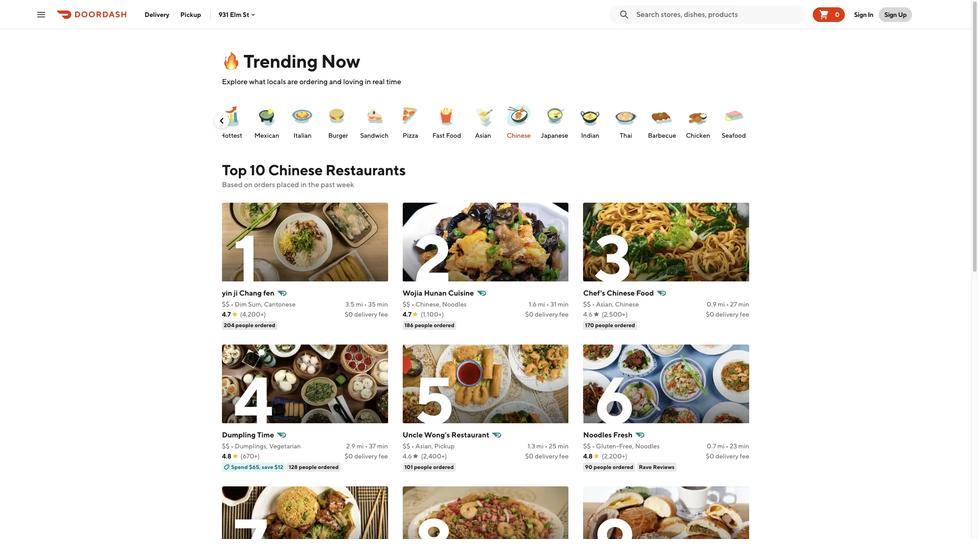 Task type: vqa. For each thing, say whether or not it's contained in the screenshot.


Task type: locate. For each thing, give the bounding box(es) containing it.
restaurants
[[325, 161, 406, 178]]

chinese up placed
[[268, 161, 323, 178]]

mi
[[356, 301, 363, 308], [538, 301, 545, 308], [718, 301, 725, 308], [357, 443, 364, 450], [536, 443, 544, 450], [717, 443, 725, 450]]

fee down 2.9 mi • 37 min
[[379, 453, 388, 460]]

mi for restaurant
[[536, 443, 544, 450]]

$$ down wojia
[[403, 301, 410, 308]]

sign left the in
[[854, 11, 867, 18]]

1 horizontal spatial noodles
[[583, 431, 612, 439]]

week
[[336, 180, 354, 189]]

sign in
[[854, 11, 873, 18]]

vegetarian
[[269, 443, 301, 450]]

mi for food
[[718, 301, 725, 308]]

2 4.8 from the left
[[583, 453, 593, 460]]

sign left up
[[884, 11, 897, 18]]

0.9
[[707, 301, 717, 308]]

placed
[[277, 180, 299, 189]]

$$ for chef's
[[583, 301, 591, 308]]

170
[[585, 322, 594, 329]]

in left the
[[301, 180, 307, 189]]

0.9 mi • 27 min
[[707, 301, 749, 308]]

• down dumpling
[[231, 443, 234, 450]]

save
[[262, 464, 273, 470]]

delivery for food
[[715, 311, 739, 318]]

in
[[868, 11, 873, 18]]

1 horizontal spatial 4.6
[[583, 311, 593, 318]]

asian, up (2,400+)
[[415, 443, 433, 450]]

min right 27
[[738, 301, 749, 308]]

time
[[257, 431, 274, 439]]

delivery down 1.3 mi • 25 min
[[535, 453, 558, 460]]

chinese
[[507, 132, 531, 139], [268, 161, 323, 178], [607, 289, 635, 297], [615, 301, 639, 308]]

mi right 3.5
[[356, 301, 363, 308]]

ordered down (4,200+)
[[255, 322, 275, 329]]

3.5 mi • 35 min
[[345, 301, 388, 308]]

1 vertical spatial asian,
[[415, 443, 433, 450]]

noodles up rave
[[635, 443, 660, 450]]

asian, up (2,500+)
[[596, 301, 614, 308]]

ordered down (2,500+)
[[614, 322, 635, 329]]

🔥
[[222, 50, 240, 72]]

sign
[[854, 11, 867, 18], [884, 11, 897, 18]]

(2,200+)
[[602, 453, 627, 460]]

186 people ordered
[[404, 322, 454, 329]]

ordered
[[255, 322, 275, 329], [434, 322, 454, 329], [614, 322, 635, 329], [318, 464, 339, 470], [433, 464, 454, 470], [613, 464, 633, 470]]

$​0 delivery fee down 2.9 mi • 37 min
[[345, 453, 388, 460]]

ordered down (2,200+)
[[613, 464, 633, 470]]

$​0 down 1.6
[[525, 311, 534, 318]]

delivery down 0.9 mi • 27 min
[[715, 311, 739, 318]]

2 sign from the left
[[884, 11, 897, 18]]

people right 170 at the right
[[595, 322, 613, 329]]

min right 25
[[558, 443, 569, 450]]

1 horizontal spatial sign
[[884, 11, 897, 18]]

$$ left "gluten-"
[[583, 443, 591, 450]]

people right '128'
[[299, 464, 317, 470]]

0 button
[[813, 7, 845, 22]]

4.6 for chef's chinese food
[[583, 311, 593, 318]]

people right 90
[[594, 464, 612, 470]]

delivery down 3.5 mi • 35 min
[[354, 311, 377, 318]]

indian
[[581, 132, 599, 139]]

mi right 2.9
[[357, 443, 364, 450]]

Store search: begin typing to search for stores available on DoorDash text field
[[636, 9, 802, 19]]

4.7 up "204"
[[222, 311, 231, 318]]

asian
[[475, 132, 491, 139]]

0 vertical spatial 4.6
[[583, 311, 593, 318]]

$12
[[275, 464, 283, 470]]

what
[[249, 77, 266, 86]]

hottest
[[220, 132, 242, 139]]

$​0 for cuisine
[[525, 311, 534, 318]]

people right 101
[[414, 464, 432, 470]]

$​0 for chang
[[345, 311, 353, 318]]

$​0 delivery fee for cuisine
[[525, 311, 569, 318]]

0 vertical spatial in
[[365, 77, 371, 86]]

min right 35
[[377, 301, 388, 308]]

$​0 down 1.3 on the right bottom of page
[[525, 453, 534, 460]]

sign up link
[[879, 7, 912, 22]]

ordered for wojia hunan cuisine
[[434, 322, 454, 329]]

35
[[368, 301, 376, 308]]

ordered down '(1,100+)'
[[434, 322, 454, 329]]

delivery
[[354, 311, 377, 318], [535, 311, 558, 318], [715, 311, 739, 318], [354, 453, 377, 460], [535, 453, 558, 460], [715, 453, 739, 460]]

barbecue
[[648, 132, 676, 139]]

4.7
[[222, 311, 231, 318], [403, 311, 412, 318]]

ordered for uncle wong's restaurant
[[433, 464, 454, 470]]

0 vertical spatial food
[[446, 132, 461, 139]]

food right fast
[[446, 132, 461, 139]]

food up $$ • asian, chinese
[[636, 289, 654, 297]]

delivery down 1.6 mi • 31 min
[[535, 311, 558, 318]]

elm
[[230, 11, 242, 18]]

$$ for wojia
[[403, 301, 410, 308]]

chef's
[[583, 289, 605, 297]]

204
[[224, 322, 234, 329]]

noodles up "gluten-"
[[583, 431, 612, 439]]

$​0 down 3.5
[[345, 311, 353, 318]]

japanese
[[541, 132, 568, 139]]

0 vertical spatial pickup
[[180, 11, 201, 18]]

chinese down the 'chef's chinese food'
[[615, 301, 639, 308]]

yin
[[222, 289, 232, 297]]

asian, for uncle
[[415, 443, 433, 450]]

food
[[446, 132, 461, 139], [636, 289, 654, 297]]

• left 35
[[364, 301, 367, 308]]

people down (4,200+)
[[236, 322, 254, 329]]

$$ down uncle
[[403, 443, 410, 450]]

fee down 0.9 mi • 27 min
[[740, 311, 749, 318]]

0 vertical spatial noodles
[[442, 301, 467, 308]]

$65,
[[249, 464, 261, 470]]

$​0 for restaurant
[[525, 453, 534, 460]]

0 horizontal spatial sign
[[854, 11, 867, 18]]

asian, for chef's
[[596, 301, 614, 308]]

$​0 delivery fee down 1.6 mi • 31 min
[[525, 311, 569, 318]]

delivery
[[145, 11, 169, 18]]

up
[[898, 11, 907, 18]]

wong's
[[424, 431, 450, 439]]

$​0 delivery fee for food
[[706, 311, 749, 318]]

mi right 1.3 on the right bottom of page
[[536, 443, 544, 450]]

$$ down chef's
[[583, 301, 591, 308]]

• left 27
[[726, 301, 729, 308]]

past
[[321, 180, 335, 189]]

previous button of carousel image
[[217, 116, 227, 125]]

0 horizontal spatial food
[[446, 132, 461, 139]]

min for food
[[738, 301, 749, 308]]

fee down 3.5 mi • 35 min
[[379, 311, 388, 318]]

(2,400+)
[[421, 453, 447, 460]]

in inside top 10 chinese restaurants based on orders placed in the past week
[[301, 180, 307, 189]]

4.6 up 101
[[403, 453, 412, 460]]

delivery down 0.7 mi • 23 min
[[715, 453, 739, 460]]

fee for restaurant
[[559, 453, 569, 460]]

top
[[222, 161, 247, 178]]

4.8 up the spend
[[222, 453, 231, 460]]

$​0 down 2.9
[[345, 453, 353, 460]]

now
[[321, 50, 360, 72]]

min right 31
[[558, 301, 569, 308]]

1 horizontal spatial pickup
[[434, 443, 455, 450]]

time
[[386, 77, 401, 86]]

ordered down (2,400+)
[[433, 464, 454, 470]]

1 horizontal spatial 4.8
[[583, 453, 593, 460]]

fee down 1.3 mi • 25 min
[[559, 453, 569, 460]]

$​0 delivery fee down 1.3 mi • 25 min
[[525, 453, 569, 460]]

1.3
[[528, 443, 535, 450]]

rave
[[639, 464, 652, 470]]

chinese up $$ • asian, chinese
[[607, 289, 635, 297]]

4.8 up 90
[[583, 453, 593, 460]]

min for chang
[[377, 301, 388, 308]]

0 horizontal spatial pickup
[[180, 11, 201, 18]]

in left the real
[[365, 77, 371, 86]]

mi for cuisine
[[538, 301, 545, 308]]

on
[[244, 180, 253, 189]]

1 vertical spatial noodles
[[583, 431, 612, 439]]

4.7 for wojia hunan cuisine
[[403, 311, 412, 318]]

mi for chang
[[356, 301, 363, 308]]

asian,
[[596, 301, 614, 308], [415, 443, 433, 450]]

0 horizontal spatial 4.6
[[403, 453, 412, 460]]

$​0 delivery fee down 3.5 mi • 35 min
[[345, 311, 388, 318]]

mi right 1.6
[[538, 301, 545, 308]]

ordering
[[299, 77, 328, 86]]

$​0 delivery fee down 0.9 mi • 27 min
[[706, 311, 749, 318]]

reviews
[[653, 464, 675, 470]]

fee for chang
[[379, 311, 388, 318]]

🔥 trending now
[[222, 50, 360, 72]]

$​0 delivery fee for chang
[[345, 311, 388, 318]]

sign inside sign up link
[[884, 11, 897, 18]]

2.9
[[346, 443, 355, 450]]

1 4.8 from the left
[[222, 453, 231, 460]]

$$ down yin
[[222, 301, 230, 308]]

chinese,
[[415, 301, 441, 308]]

real
[[372, 77, 385, 86]]

pickup down uncle wong's restaurant
[[434, 443, 455, 450]]

1 sign from the left
[[854, 11, 867, 18]]

chef's chinese food
[[583, 289, 654, 297]]

128
[[289, 464, 298, 470]]

top 10 chinese restaurants based on orders placed in the past week
[[222, 161, 406, 189]]

• left 23
[[726, 443, 729, 450]]

0 horizontal spatial in
[[301, 180, 307, 189]]

0 horizontal spatial noodles
[[442, 301, 467, 308]]

1 horizontal spatial food
[[636, 289, 654, 297]]

$$ for noodles
[[583, 443, 591, 450]]

4.8
[[222, 453, 231, 460], [583, 453, 593, 460]]

$$ for dumpling
[[222, 443, 230, 450]]

1 horizontal spatial 4.7
[[403, 311, 412, 318]]

1 vertical spatial 4.6
[[403, 453, 412, 460]]

chicken
[[686, 132, 710, 139]]

pickup
[[180, 11, 201, 18], [434, 443, 455, 450]]

mi right 0.9
[[718, 301, 725, 308]]

1 4.7 from the left
[[222, 311, 231, 318]]

$$ down dumpling
[[222, 443, 230, 450]]

delivery for restaurant
[[535, 453, 558, 460]]

170 people ordered
[[585, 322, 635, 329]]

pickup inside button
[[180, 11, 201, 18]]

4.7 up 186
[[403, 311, 412, 318]]

0 horizontal spatial 4.7
[[222, 311, 231, 318]]

$$ • gluten-free, noodles
[[583, 443, 660, 450]]

pickup left 931
[[180, 11, 201, 18]]

2 4.7 from the left
[[403, 311, 412, 318]]

people down '(1,100+)'
[[415, 322, 433, 329]]

sum,
[[248, 301, 263, 308]]

fast food
[[432, 132, 461, 139]]

sign inside sign in link
[[854, 11, 867, 18]]

fee down 1.6 mi • 31 min
[[559, 311, 569, 318]]

0 vertical spatial asian,
[[596, 301, 614, 308]]

noodles
[[442, 301, 467, 308], [583, 431, 612, 439], [635, 443, 660, 450]]

dim
[[235, 301, 247, 308]]

4.6 up 170 at the right
[[583, 311, 593, 318]]

23
[[730, 443, 737, 450]]

0 horizontal spatial 4.8
[[222, 453, 231, 460]]

27
[[730, 301, 737, 308]]

$​0 for food
[[706, 311, 714, 318]]

2 horizontal spatial noodles
[[635, 443, 660, 450]]

1 horizontal spatial asian,
[[596, 301, 614, 308]]

0 horizontal spatial asian,
[[415, 443, 433, 450]]

$​0
[[345, 311, 353, 318], [525, 311, 534, 318], [706, 311, 714, 318], [345, 453, 353, 460], [525, 453, 534, 460], [706, 453, 714, 460]]

sandwich
[[360, 132, 389, 139]]

noodles down cuisine
[[442, 301, 467, 308]]

fee down 0.7 mi • 23 min
[[740, 453, 749, 460]]

$​0 delivery fee down 0.7 mi • 23 min
[[706, 453, 749, 460]]

fee
[[379, 311, 388, 318], [559, 311, 569, 318], [740, 311, 749, 318], [379, 453, 388, 460], [559, 453, 569, 460], [740, 453, 749, 460]]

$​0 down 0.9
[[706, 311, 714, 318]]

1 vertical spatial in
[[301, 180, 307, 189]]



Task type: describe. For each thing, give the bounding box(es) containing it.
1 horizontal spatial in
[[365, 77, 371, 86]]

128 people ordered
[[289, 464, 339, 470]]

• down chef's
[[592, 301, 595, 308]]

• down wojia
[[411, 301, 414, 308]]

ordered for chef's chinese food
[[614, 322, 635, 329]]

restaurant
[[451, 431, 489, 439]]

gluten-
[[596, 443, 619, 450]]

cuisine
[[448, 289, 474, 297]]

open menu image
[[36, 9, 47, 20]]

(2,500+)
[[602, 311, 628, 318]]

4.8 for noodles fresh
[[583, 453, 593, 460]]

spend
[[231, 464, 248, 470]]

loving
[[343, 77, 363, 86]]

1 vertical spatial food
[[636, 289, 654, 297]]

yin ji chang fen
[[222, 289, 274, 297]]

locals
[[267, 77, 286, 86]]

4.7 for yin ji chang fen
[[222, 311, 231, 318]]

spend $65, save $12
[[231, 464, 283, 470]]

are
[[287, 77, 298, 86]]

dumpling
[[222, 431, 256, 439]]

1 vertical spatial pickup
[[434, 443, 455, 450]]

fee for food
[[740, 311, 749, 318]]

seafood
[[722, 132, 746, 139]]

3.5
[[345, 301, 354, 308]]

chinese right the asian
[[507, 132, 531, 139]]

• down uncle
[[411, 443, 414, 450]]

(4,200+)
[[240, 311, 266, 318]]

people for uncle
[[414, 464, 432, 470]]

931 elm st
[[218, 11, 249, 18]]

mexican
[[254, 132, 279, 139]]

90
[[585, 464, 592, 470]]

• left "gluten-"
[[592, 443, 595, 450]]

dumpling time
[[222, 431, 274, 439]]

hunan
[[424, 289, 447, 297]]

931 elm st button
[[218, 11, 257, 18]]

orders
[[254, 180, 275, 189]]

free,
[[619, 443, 634, 450]]

min for restaurant
[[558, 443, 569, 450]]

sign for sign up
[[884, 11, 897, 18]]

$​0 down 0.7
[[706, 453, 714, 460]]

based
[[222, 180, 243, 189]]

101 people ordered
[[404, 464, 454, 470]]

chinese inside top 10 chinese restaurants based on orders placed in the past week
[[268, 161, 323, 178]]

$$ • dim sum, cantonese
[[222, 301, 296, 308]]

186
[[404, 322, 413, 329]]

• left 31
[[546, 301, 549, 308]]

fen
[[263, 289, 274, 297]]

$$ • asian, chinese
[[583, 301, 639, 308]]

trending
[[244, 50, 318, 72]]

dumplings,
[[235, 443, 268, 450]]

$$ • dumplings, vegetarian
[[222, 443, 301, 450]]

chang
[[239, 289, 262, 297]]

and
[[329, 77, 342, 86]]

$$ • asian, pickup
[[403, 443, 455, 450]]

ji
[[234, 289, 238, 297]]

0
[[835, 11, 840, 18]]

$​0 delivery fee for restaurant
[[525, 453, 569, 460]]

burger
[[328, 132, 348, 139]]

sign in link
[[849, 5, 879, 24]]

0.7
[[707, 443, 716, 450]]

people for wojia
[[415, 322, 433, 329]]

delivery for chang
[[354, 311, 377, 318]]

$$ for yin
[[222, 301, 230, 308]]

(670+)
[[241, 453, 260, 460]]

31
[[550, 301, 556, 308]]

• left 25
[[545, 443, 548, 450]]

fee for cuisine
[[559, 311, 569, 318]]

people for yin
[[236, 322, 254, 329]]

$$ • chinese, noodles
[[403, 301, 467, 308]]

delivery down 2.9 mi • 37 min
[[354, 453, 377, 460]]

uncle wong's restaurant
[[403, 431, 489, 439]]

101
[[404, 464, 413, 470]]

90 people ordered
[[585, 464, 633, 470]]

people for chef's
[[595, 322, 613, 329]]

the
[[308, 180, 319, 189]]

4.6 for uncle wong's restaurant
[[403, 453, 412, 460]]

$$ for uncle
[[403, 443, 410, 450]]

rave reviews
[[639, 464, 675, 470]]

1.6 mi • 31 min
[[529, 301, 569, 308]]

mi right 0.7
[[717, 443, 725, 450]]

4.8 for dumpling time
[[222, 453, 231, 460]]

ordered right '128'
[[318, 464, 339, 470]]

(1,100+)
[[421, 311, 444, 318]]

min for cuisine
[[558, 301, 569, 308]]

• left 37
[[365, 443, 368, 450]]

noodles fresh
[[583, 431, 632, 439]]

explore
[[222, 77, 248, 86]]

1.6
[[529, 301, 537, 308]]

cantonese
[[264, 301, 296, 308]]

min right 37
[[377, 443, 388, 450]]

min right 23
[[738, 443, 749, 450]]

1.3 mi • 25 min
[[528, 443, 569, 450]]

931
[[218, 11, 229, 18]]

• left dim
[[231, 301, 234, 308]]

delivery for cuisine
[[535, 311, 558, 318]]

37
[[369, 443, 376, 450]]

fast
[[432, 132, 445, 139]]

0.7 mi • 23 min
[[707, 443, 749, 450]]

ordered for yin ji chang fen
[[255, 322, 275, 329]]

explore what locals are ordering and loving in real time
[[222, 77, 401, 86]]

2 vertical spatial noodles
[[635, 443, 660, 450]]

sign up
[[884, 11, 907, 18]]

pizza
[[403, 132, 418, 139]]

sign for sign in
[[854, 11, 867, 18]]

italian
[[293, 132, 312, 139]]

204 people ordered
[[224, 322, 275, 329]]



